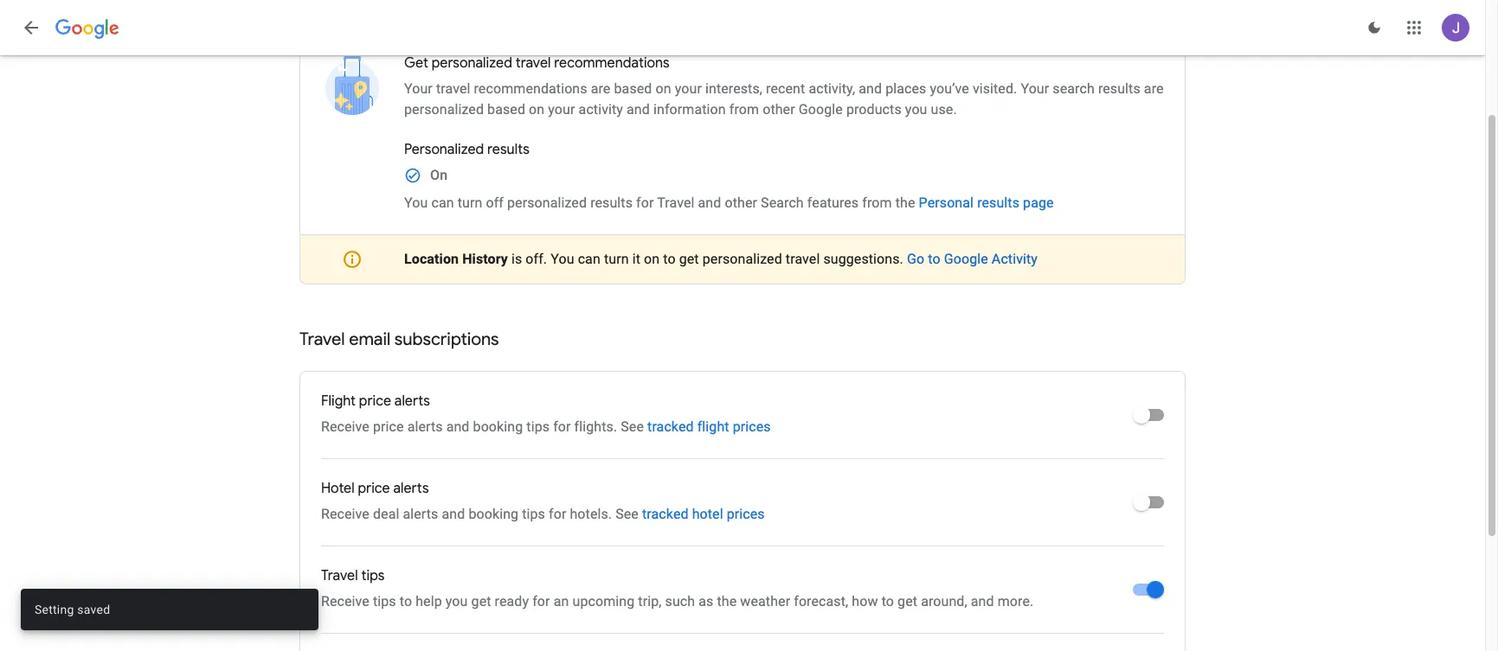 Task type: vqa. For each thing, say whether or not it's contained in the screenshot.
your to the right
yes



Task type: describe. For each thing, give the bounding box(es) containing it.
subscriptions
[[395, 329, 499, 351]]

tips left help
[[373, 594, 396, 610]]

places
[[886, 81, 927, 97]]

as
[[699, 594, 714, 610]]

flight price alerts receive price alerts and booking tips for flights. see tracked flight prices
[[321, 393, 771, 435]]

go
[[907, 251, 925, 268]]

2 your from the left
[[1021, 81, 1049, 97]]

google inside "get personalized travel recommendations your travel recommendations are based on your interests, recent activity, and places you've visited. your search results are personalized based on your activity and information from other google products you use."
[[799, 101, 843, 118]]

personal results page link
[[919, 195, 1054, 211]]

travel email subscriptions
[[300, 329, 499, 351]]

receive for hotel
[[321, 506, 370, 523]]

0 vertical spatial recommendations
[[554, 55, 670, 72]]

for up it
[[636, 195, 654, 211]]

such
[[665, 594, 695, 610]]

location
[[404, 251, 459, 268]]

1 vertical spatial based
[[487, 101, 526, 118]]

hotel
[[321, 480, 355, 498]]

deal
[[373, 506, 399, 523]]

products
[[847, 101, 902, 118]]

you've
[[930, 81, 969, 97]]

personalized right get on the top left of the page
[[432, 55, 512, 72]]

interests,
[[706, 81, 763, 97]]

results up off
[[487, 141, 530, 158]]

see for flight price alerts
[[621, 419, 644, 435]]

tips inside 'hotel price alerts receive deal alerts and booking tips for hotels. see tracked hotel prices'
[[522, 506, 545, 523]]

prices for flight price alerts
[[733, 419, 771, 435]]

search
[[761, 195, 804, 211]]

around,
[[921, 594, 968, 610]]

hotel price alerts receive deal alerts and booking tips for hotels. see tracked hotel prices
[[321, 480, 765, 523]]

personalized right off
[[507, 195, 587, 211]]

flights.
[[574, 419, 617, 435]]

get
[[404, 55, 428, 72]]

for for travel tips
[[533, 594, 550, 610]]

tips down deal
[[361, 568, 385, 585]]

receive for flight
[[321, 419, 370, 435]]

hotel
[[692, 506, 723, 523]]

you inside travel tips receive tips to help you get ready for an upcoming trip, such as the weather forecast, how to get around, and more.
[[446, 594, 468, 610]]

for for hotel price alerts
[[549, 506, 567, 523]]

0 vertical spatial travel
[[657, 195, 695, 211]]

1 horizontal spatial get
[[679, 251, 699, 268]]

booking for flight price alerts
[[473, 419, 523, 435]]

1 are from the left
[[591, 81, 611, 97]]

1 vertical spatial price
[[373, 419, 404, 435]]

travel for travel email subscriptions
[[300, 329, 345, 351]]

1 horizontal spatial travel
[[516, 55, 551, 72]]

change appearance image
[[1354, 7, 1396, 48]]

upcoming
[[573, 594, 635, 610]]

from inside "get personalized travel recommendations your travel recommendations are based on your interests, recent activity, and places you've visited. your search results are personalized based on your activity and information from other google products you use."
[[730, 101, 759, 118]]

and inside flight price alerts receive price alerts and booking tips for flights. see tracked flight prices
[[446, 419, 470, 435]]

0 horizontal spatial get
[[471, 594, 491, 610]]

on
[[430, 167, 448, 184]]

search
[[1053, 81, 1095, 97]]

personalized down you can turn off personalized results for travel and other search features from the personal results page
[[703, 251, 782, 268]]

tracked flight prices link
[[648, 419, 771, 435]]

see for hotel price alerts
[[616, 506, 639, 523]]

travel for travel tips receive tips to help you get ready for an upcoming trip, such as the weather forecast, how to get around, and more.
[[321, 568, 358, 585]]

you inside "get personalized travel recommendations your travel recommendations are based on your interests, recent activity, and places you've visited. your search results are personalized based on your activity and information from other google products you use."
[[905, 101, 928, 118]]

setting
[[35, 603, 74, 617]]

1 vertical spatial recommendations
[[474, 81, 587, 97]]

it
[[633, 251, 641, 268]]

forecast,
[[794, 594, 849, 610]]

price for flight
[[359, 393, 391, 410]]

the inside travel tips receive tips to help you get ready for an upcoming trip, such as the weather forecast, how to get around, and more.
[[717, 594, 737, 610]]

2 vertical spatial on
[[644, 251, 660, 268]]

suggestions.
[[824, 251, 904, 268]]

setting saved
[[35, 603, 110, 617]]

1 vertical spatial other
[[725, 195, 757, 211]]

history
[[462, 251, 508, 268]]

to right 'go'
[[928, 251, 941, 268]]



Task type: locate. For each thing, give the bounding box(es) containing it.
for inside flight price alerts receive price alerts and booking tips for flights. see tracked flight prices
[[553, 419, 571, 435]]

based up activity
[[614, 81, 652, 97]]

0 horizontal spatial the
[[717, 594, 737, 610]]

2 vertical spatial travel
[[321, 568, 358, 585]]

0 horizontal spatial google
[[799, 101, 843, 118]]

off.
[[526, 251, 547, 268]]

2 horizontal spatial get
[[898, 594, 918, 610]]

is
[[512, 251, 522, 268]]

1 vertical spatial travel
[[436, 81, 470, 97]]

tracked hotel prices link
[[642, 506, 765, 523]]

prices right hotel
[[727, 506, 765, 523]]

personalized results
[[404, 141, 530, 158]]

activity
[[992, 251, 1038, 268]]

turn left off
[[458, 195, 483, 211]]

see inside flight price alerts receive price alerts and booking tips for flights. see tracked flight prices
[[621, 419, 644, 435]]

to right how
[[882, 594, 894, 610]]

1 vertical spatial can
[[578, 251, 601, 268]]

page
[[1023, 195, 1054, 211]]

receive
[[321, 419, 370, 435], [321, 506, 370, 523], [321, 594, 370, 610]]

results right "search"
[[1098, 81, 1141, 97]]

see right flights.
[[621, 419, 644, 435]]

0 vertical spatial you
[[905, 101, 928, 118]]

1 horizontal spatial you
[[551, 251, 574, 268]]

to left help
[[400, 594, 412, 610]]

0 horizontal spatial you
[[446, 594, 468, 610]]

other left search
[[725, 195, 757, 211]]

other
[[763, 101, 795, 118], [725, 195, 757, 211]]

your
[[404, 81, 433, 97], [1021, 81, 1049, 97]]

2 vertical spatial receive
[[321, 594, 370, 610]]

are
[[591, 81, 611, 97], [1144, 81, 1164, 97]]

0 vertical spatial from
[[730, 101, 759, 118]]

you
[[404, 195, 428, 211], [551, 251, 574, 268]]

and inside travel tips receive tips to help you get ready for an upcoming trip, such as the weather forecast, how to get around, and more.
[[971, 594, 994, 610]]

0 vertical spatial tracked
[[648, 419, 694, 435]]

0 horizontal spatial your
[[404, 81, 433, 97]]

0 horizontal spatial based
[[487, 101, 526, 118]]

visited.
[[973, 81, 1018, 97]]

location history is off. you can turn it on to get personalized travel suggestions. go to google activity
[[404, 251, 1038, 268]]

travel
[[516, 55, 551, 72], [436, 81, 470, 97], [786, 251, 820, 268]]

an
[[554, 594, 569, 610]]

0 vertical spatial can
[[431, 195, 454, 211]]

0 horizontal spatial travel
[[436, 81, 470, 97]]

get
[[679, 251, 699, 268], [471, 594, 491, 610], [898, 594, 918, 610]]

tracked left flight
[[648, 419, 694, 435]]

flight
[[697, 419, 729, 435]]

trip,
[[638, 594, 662, 610]]

0 vertical spatial based
[[614, 81, 652, 97]]

get personalized travel recommendations your travel recommendations are based on your interests, recent activity, and places you've visited. your search results are personalized based on your activity and information from other google products you use.
[[404, 55, 1164, 118]]

0 horizontal spatial your
[[548, 101, 575, 118]]

tracked for hotel price alerts
[[642, 506, 689, 523]]

you down places
[[905, 101, 928, 118]]

1 horizontal spatial turn
[[604, 251, 629, 268]]

tracked inside flight price alerts receive price alerts and booking tips for flights. see tracked flight prices
[[648, 419, 694, 435]]

0 vertical spatial your
[[675, 81, 702, 97]]

3 receive from the top
[[321, 594, 370, 610]]

price for hotel
[[358, 480, 390, 498]]

saved
[[77, 603, 110, 617]]

can down on
[[431, 195, 454, 211]]

other down recent
[[763, 101, 795, 118]]

0 vertical spatial on
[[656, 81, 671, 97]]

activity
[[579, 101, 623, 118]]

0 horizontal spatial you
[[404, 195, 428, 211]]

features
[[808, 195, 859, 211]]

0 horizontal spatial are
[[591, 81, 611, 97]]

0 vertical spatial you
[[404, 195, 428, 211]]

see
[[621, 419, 644, 435], [616, 506, 639, 523]]

travel
[[657, 195, 695, 211], [300, 329, 345, 351], [321, 568, 358, 585]]

0 vertical spatial google
[[799, 101, 843, 118]]

you right off.
[[551, 251, 574, 268]]

2 vertical spatial travel
[[786, 251, 820, 268]]

are right "search"
[[1144, 81, 1164, 97]]

your
[[675, 81, 702, 97], [548, 101, 575, 118]]

0 vertical spatial see
[[621, 419, 644, 435]]

you
[[905, 101, 928, 118], [446, 594, 468, 610]]

to
[[663, 251, 676, 268], [928, 251, 941, 268], [400, 594, 412, 610], [882, 594, 894, 610]]

to right it
[[663, 251, 676, 268]]

prices inside 'hotel price alerts receive deal alerts and booking tips for hotels. see tracked hotel prices'
[[727, 506, 765, 523]]

google
[[799, 101, 843, 118], [944, 251, 988, 268]]

travel inside travel tips receive tips to help you get ready for an upcoming trip, such as the weather forecast, how to get around, and more.
[[321, 568, 358, 585]]

turn
[[458, 195, 483, 211], [604, 251, 629, 268]]

your left "search"
[[1021, 81, 1049, 97]]

tracked for flight price alerts
[[648, 419, 694, 435]]

prices inside flight price alerts receive price alerts and booking tips for flights. see tracked flight prices
[[733, 419, 771, 435]]

weather
[[740, 594, 791, 610]]

1 vertical spatial on
[[529, 101, 545, 118]]

for
[[636, 195, 654, 211], [553, 419, 571, 435], [549, 506, 567, 523], [533, 594, 550, 610]]

turn left it
[[604, 251, 629, 268]]

2 horizontal spatial travel
[[786, 251, 820, 268]]

0 vertical spatial the
[[896, 195, 916, 211]]

0 horizontal spatial turn
[[458, 195, 483, 211]]

results up it
[[591, 195, 633, 211]]

prices for hotel price alerts
[[727, 506, 765, 523]]

tips left hotels.
[[522, 506, 545, 523]]

personalized
[[404, 141, 484, 158]]

get left around,
[[898, 594, 918, 610]]

the
[[896, 195, 916, 211], [717, 594, 737, 610]]

how
[[852, 594, 878, 610]]

alerts
[[395, 393, 430, 410], [407, 419, 443, 435], [393, 480, 429, 498], [403, 506, 438, 523]]

information
[[654, 101, 726, 118]]

1 receive from the top
[[321, 419, 370, 435]]

1 horizontal spatial your
[[675, 81, 702, 97]]

1 horizontal spatial google
[[944, 251, 988, 268]]

1 vertical spatial see
[[616, 506, 639, 523]]

0 horizontal spatial from
[[730, 101, 759, 118]]

0 vertical spatial travel
[[516, 55, 551, 72]]

1 vertical spatial your
[[548, 101, 575, 118]]

0 vertical spatial prices
[[733, 419, 771, 435]]

email
[[349, 329, 391, 351]]

receive down hotel
[[321, 506, 370, 523]]

recent
[[766, 81, 805, 97]]

1 vertical spatial tracked
[[642, 506, 689, 523]]

can
[[431, 195, 454, 211], [578, 251, 601, 268]]

go back image
[[21, 17, 42, 38]]

1 vertical spatial receive
[[321, 506, 370, 523]]

1 horizontal spatial the
[[896, 195, 916, 211]]

help
[[416, 594, 442, 610]]

receive inside 'hotel price alerts receive deal alerts and booking tips for hotels. see tracked hotel prices'
[[321, 506, 370, 523]]

you up location
[[404, 195, 428, 211]]

2 vertical spatial price
[[358, 480, 390, 498]]

based
[[614, 81, 652, 97], [487, 101, 526, 118]]

the right as
[[717, 594, 737, 610]]

recommendations
[[554, 55, 670, 72], [474, 81, 587, 97]]

results inside "get personalized travel recommendations your travel recommendations are based on your interests, recent activity, and places you've visited. your search results are personalized based on your activity and information from other google products you use."
[[1098, 81, 1141, 97]]

from down interests,
[[730, 101, 759, 118]]

1 horizontal spatial can
[[578, 251, 601, 268]]

personalized up personalized
[[404, 101, 484, 118]]

the left personal
[[896, 195, 916, 211]]

1 horizontal spatial other
[[763, 101, 795, 118]]

get right it
[[679, 251, 699, 268]]

0 horizontal spatial other
[[725, 195, 757, 211]]

for inside travel tips receive tips to help you get ready for an upcoming trip, such as the weather forecast, how to get around, and more.
[[533, 594, 550, 610]]

travel tips receive tips to help you get ready for an upcoming trip, such as the weather forecast, how to get around, and more.
[[321, 568, 1034, 610]]

1 vertical spatial you
[[446, 594, 468, 610]]

tracked
[[648, 419, 694, 435], [642, 506, 689, 523]]

your down get on the top left of the page
[[404, 81, 433, 97]]

1 horizontal spatial are
[[1144, 81, 1164, 97]]

for left the an
[[533, 594, 550, 610]]

tracked left hotel
[[642, 506, 689, 523]]

price inside 'hotel price alerts receive deal alerts and booking tips for hotels. see tracked hotel prices'
[[358, 480, 390, 498]]

booking inside 'hotel price alerts receive deal alerts and booking tips for hotels. see tracked hotel prices'
[[469, 506, 519, 523]]

2 receive from the top
[[321, 506, 370, 523]]

personal
[[919, 195, 974, 211]]

and
[[859, 81, 882, 97], [627, 101, 650, 118], [698, 195, 721, 211], [446, 419, 470, 435], [442, 506, 465, 523], [971, 594, 994, 610]]

for left flights.
[[553, 419, 571, 435]]

and inside 'hotel price alerts receive deal alerts and booking tips for hotels. see tracked hotel prices'
[[442, 506, 465, 523]]

0 horizontal spatial can
[[431, 195, 454, 211]]

1 horizontal spatial your
[[1021, 81, 1049, 97]]

1 your from the left
[[404, 81, 433, 97]]

more.
[[998, 594, 1034, 610]]

for inside 'hotel price alerts receive deal alerts and booking tips for hotels. see tracked hotel prices'
[[549, 506, 567, 523]]

1 vertical spatial travel
[[300, 329, 345, 351]]

your up "information"
[[675, 81, 702, 97]]

for for flight price alerts
[[553, 419, 571, 435]]

for left hotels.
[[549, 506, 567, 523]]

get left ready
[[471, 594, 491, 610]]

0 vertical spatial receive
[[321, 419, 370, 435]]

can left it
[[578, 251, 601, 268]]

other inside "get personalized travel recommendations your travel recommendations are based on your interests, recent activity, and places you've visited. your search results are personalized based on your activity and information from other google products you use."
[[763, 101, 795, 118]]

2 are from the left
[[1144, 81, 1164, 97]]

receive inside flight price alerts receive price alerts and booking tips for flights. see tracked flight prices
[[321, 419, 370, 435]]

hotels.
[[570, 506, 612, 523]]

receive down flight
[[321, 419, 370, 435]]

are up activity
[[591, 81, 611, 97]]

prices right flight
[[733, 419, 771, 435]]

booking
[[473, 419, 523, 435], [469, 506, 519, 523]]

from right features
[[862, 195, 892, 211]]

tips
[[527, 419, 550, 435], [522, 506, 545, 523], [361, 568, 385, 585], [373, 594, 396, 610]]

1 vertical spatial booking
[[469, 506, 519, 523]]

receive left help
[[321, 594, 370, 610]]

booking for hotel price alerts
[[469, 506, 519, 523]]

tips inside flight price alerts receive price alerts and booking tips for flights. see tracked flight prices
[[527, 419, 550, 435]]

activity,
[[809, 81, 855, 97]]

on right it
[[644, 251, 660, 268]]

you right help
[[446, 594, 468, 610]]

ready
[[495, 594, 529, 610]]

price
[[359, 393, 391, 410], [373, 419, 404, 435], [358, 480, 390, 498]]

0 vertical spatial booking
[[473, 419, 523, 435]]

0 vertical spatial price
[[359, 393, 391, 410]]

personalized
[[432, 55, 512, 72], [404, 101, 484, 118], [507, 195, 587, 211], [703, 251, 782, 268]]

0 vertical spatial other
[[763, 101, 795, 118]]

go to google activity link
[[907, 251, 1038, 268]]

off
[[486, 195, 504, 211]]

you can turn off personalized results for travel and other search features from the personal results page
[[404, 195, 1054, 211]]

1 vertical spatial you
[[551, 251, 574, 268]]

on up "information"
[[656, 81, 671, 97]]

tips left flights.
[[527, 419, 550, 435]]

flight
[[321, 393, 356, 410]]

1 vertical spatial prices
[[727, 506, 765, 523]]

see right hotels.
[[616, 506, 639, 523]]

results
[[1098, 81, 1141, 97], [487, 141, 530, 158], [591, 195, 633, 211], [977, 195, 1020, 211]]

results left 'page'
[[977, 195, 1020, 211]]

0 vertical spatial turn
[[458, 195, 483, 211]]

1 horizontal spatial from
[[862, 195, 892, 211]]

1 vertical spatial the
[[717, 594, 737, 610]]

use.
[[931, 101, 957, 118]]

prices
[[733, 419, 771, 435], [727, 506, 765, 523]]

tracked inside 'hotel price alerts receive deal alerts and booking tips for hotels. see tracked hotel prices'
[[642, 506, 689, 523]]

1 vertical spatial from
[[862, 195, 892, 211]]

booking inside flight price alerts receive price alerts and booking tips for flights. see tracked flight prices
[[473, 419, 523, 435]]

1 vertical spatial turn
[[604, 251, 629, 268]]

1 horizontal spatial you
[[905, 101, 928, 118]]

google down activity,
[[799, 101, 843, 118]]

on
[[656, 81, 671, 97], [529, 101, 545, 118], [644, 251, 660, 268]]

1 vertical spatial google
[[944, 251, 988, 268]]

based up personalized results
[[487, 101, 526, 118]]

your left activity
[[548, 101, 575, 118]]

on left activity
[[529, 101, 545, 118]]

see inside 'hotel price alerts receive deal alerts and booking tips for hotels. see tracked hotel prices'
[[616, 506, 639, 523]]

1 horizontal spatial based
[[614, 81, 652, 97]]

from
[[730, 101, 759, 118], [862, 195, 892, 211]]

google left activity
[[944, 251, 988, 268]]

receive inside travel tips receive tips to help you get ready for an upcoming trip, such as the weather forecast, how to get around, and more.
[[321, 594, 370, 610]]



